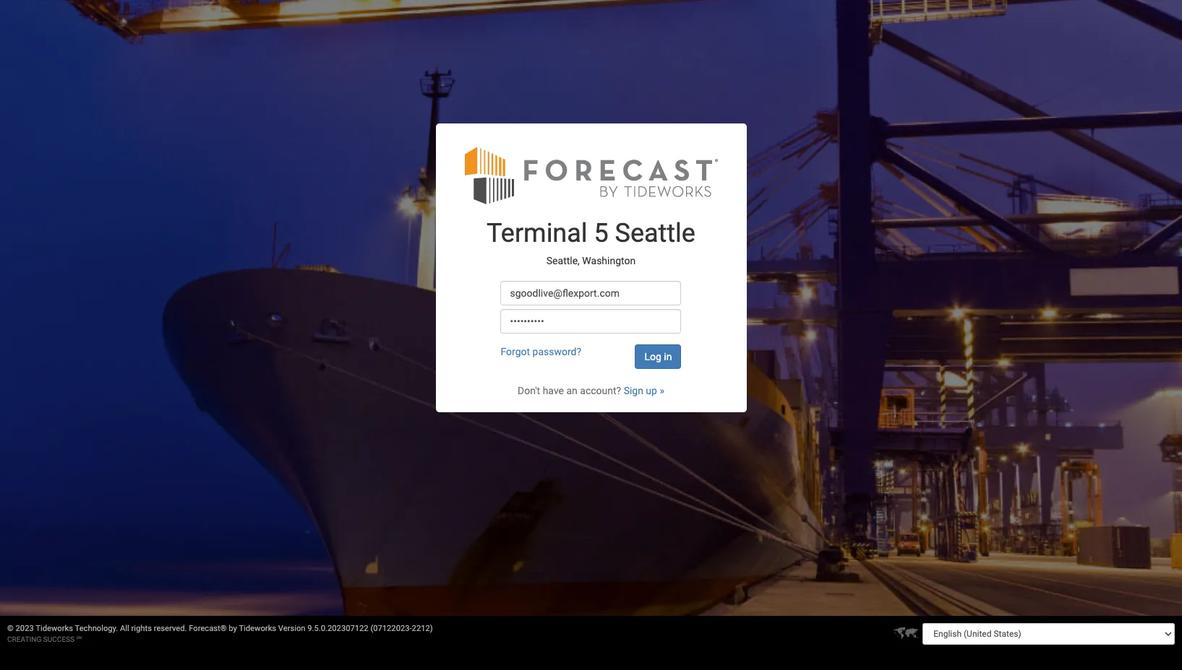 Task type: locate. For each thing, give the bounding box(es) containing it.
tideworks
[[36, 625, 73, 634], [239, 625, 276, 634]]

password?
[[533, 346, 581, 358]]

2 tideworks from the left
[[239, 625, 276, 634]]

0 horizontal spatial tideworks
[[36, 625, 73, 634]]

don't
[[518, 385, 540, 397]]

terminal
[[487, 218, 587, 249]]

washington
[[582, 255, 636, 267]]

1 horizontal spatial tideworks
[[239, 625, 276, 634]]

version
[[278, 625, 305, 634]]

account?
[[580, 385, 621, 397]]

Password password field
[[501, 310, 681, 334]]

tideworks right by
[[239, 625, 276, 634]]

5
[[594, 218, 609, 249]]

9.5.0.202307122
[[307, 625, 368, 634]]

tideworks up success at the bottom left
[[36, 625, 73, 634]]

an
[[566, 385, 578, 397]]

log in button
[[635, 345, 681, 370]]

success
[[43, 636, 75, 644]]

sign up » link
[[624, 385, 664, 397]]

reserved.
[[154, 625, 187, 634]]

»
[[660, 385, 664, 397]]

don't have an account? sign up »
[[518, 385, 664, 397]]

seattle
[[615, 218, 695, 249]]

Email or username text field
[[501, 281, 681, 306]]



Task type: describe. For each thing, give the bounding box(es) containing it.
forecast® by tideworks image
[[465, 145, 718, 205]]

(07122023-
[[370, 625, 412, 634]]

©
[[7, 625, 14, 634]]

technology.
[[75, 625, 118, 634]]

rights
[[131, 625, 152, 634]]

1 tideworks from the left
[[36, 625, 73, 634]]

forgot
[[501, 346, 530, 358]]

℠
[[76, 636, 82, 644]]

by
[[229, 625, 237, 634]]

sign
[[624, 385, 643, 397]]

forecast®
[[189, 625, 227, 634]]

seattle,
[[546, 255, 580, 267]]

2212)
[[412, 625, 433, 634]]

in
[[664, 352, 672, 363]]

have
[[543, 385, 564, 397]]

© 2023 tideworks technology. all rights reserved. forecast® by tideworks version 9.5.0.202307122 (07122023-2212) creating success ℠
[[7, 625, 433, 644]]

2023
[[16, 625, 34, 634]]

log
[[645, 352, 661, 363]]

up
[[646, 385, 657, 397]]

forgot password? link
[[501, 346, 581, 358]]

creating
[[7, 636, 41, 644]]

all
[[120, 625, 129, 634]]

forgot password? log in
[[501, 346, 672, 363]]

terminal 5 seattle seattle, washington
[[487, 218, 695, 267]]



Task type: vqa. For each thing, say whether or not it's contained in the screenshot.
Log
yes



